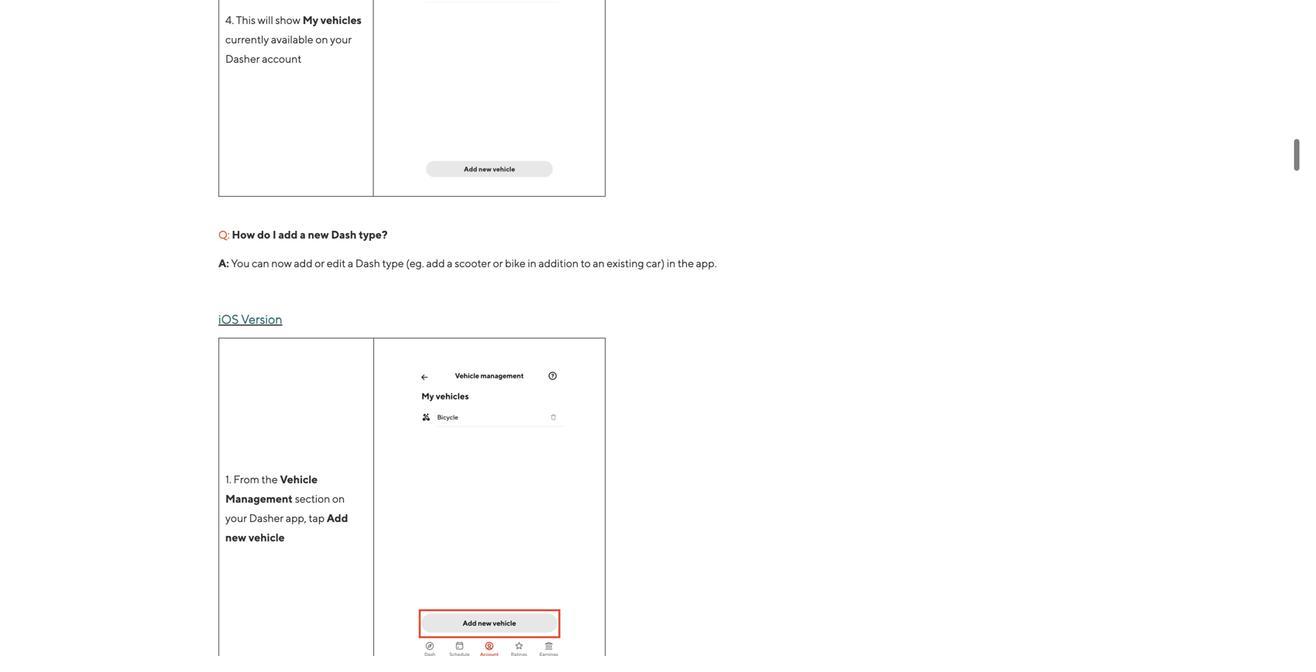 Task type: describe. For each thing, give the bounding box(es) containing it.
new inside add new vehicle
[[226, 531, 247, 544]]

car)
[[647, 257, 665, 270]]

1 in from the left
[[528, 257, 537, 270]]

available
[[271, 33, 314, 46]]

your inside 4. this will show my vehicles currently available on your dasher account
[[330, 33, 352, 46]]

you
[[231, 257, 250, 270]]

app.
[[696, 257, 717, 270]]

(eg.
[[406, 257, 424, 270]]

1 vertical spatial dash
[[356, 257, 380, 270]]

can
[[252, 257, 269, 270]]

type
[[382, 257, 404, 270]]

0 vertical spatial dash
[[331, 228, 357, 241]]

add new vehicle
[[226, 512, 348, 544]]

2 horizontal spatial a
[[447, 257, 453, 270]]

2 or from the left
[[493, 257, 503, 270]]

management
[[226, 493, 293, 505]]

account
[[262, 52, 302, 65]]

edit
[[327, 257, 346, 270]]

vehicle
[[280, 473, 318, 486]]

my
[[303, 14, 319, 26]]

add for or
[[294, 257, 313, 270]]

show
[[275, 14, 301, 26]]

vehicle
[[249, 531, 285, 544]]

do
[[257, 228, 271, 241]]

app,
[[286, 512, 307, 525]]

your inside section on your dasher app, tap
[[226, 512, 247, 525]]

dasher inside section on your dasher app, tap
[[249, 512, 284, 525]]

vehicle management
[[226, 473, 318, 505]]

0 vertical spatial the
[[678, 257, 694, 270]]

an
[[593, 257, 605, 270]]

how
[[232, 228, 255, 241]]

from
[[234, 473, 260, 486]]

this
[[236, 14, 256, 26]]

q: link
[[219, 228, 230, 241]]

4.
[[226, 14, 234, 26]]

q: how do i add a new dash type?
[[219, 228, 388, 241]]



Task type: locate. For each thing, give the bounding box(es) containing it.
in right bike
[[528, 257, 537, 270]]

0 horizontal spatial your
[[226, 512, 247, 525]]

on inside 4. this will show my vehicles currently available on your dasher account
[[316, 33, 328, 46]]

ios version
[[219, 312, 283, 326]]

or left bike
[[493, 257, 503, 270]]

addition
[[539, 257, 579, 270]]

or left the edit
[[315, 257, 325, 270]]

will
[[258, 14, 273, 26]]

1 or from the left
[[315, 257, 325, 270]]

dash
[[331, 228, 357, 241], [356, 257, 380, 270]]

1 vertical spatial dasher
[[249, 512, 284, 525]]

ios
[[219, 312, 239, 326]]

vehicles
[[321, 14, 362, 26]]

in
[[528, 257, 537, 270], [667, 257, 676, 270]]

dash left type
[[356, 257, 380, 270]]

new left vehicle
[[226, 531, 247, 544]]

0 vertical spatial on
[[316, 33, 328, 46]]

in right the car)
[[667, 257, 676, 270]]

1 horizontal spatial new
[[308, 228, 329, 241]]

the
[[678, 257, 694, 270], [262, 473, 278, 486]]

0 horizontal spatial or
[[315, 257, 325, 270]]

scooter
[[455, 257, 491, 270]]

1. from the
[[226, 473, 278, 486]]

section
[[295, 493, 330, 505]]

1 horizontal spatial or
[[493, 257, 503, 270]]

1 vertical spatial new
[[226, 531, 247, 544]]

on up add at left bottom
[[332, 493, 345, 505]]

the left 'app.'
[[678, 257, 694, 270]]

4. this will show my vehicles currently available on your dasher account
[[226, 14, 362, 65]]

0 vertical spatial new
[[308, 228, 329, 241]]

type?
[[359, 228, 388, 241]]

on
[[316, 33, 328, 46], [332, 493, 345, 505]]

a:
[[219, 257, 229, 270]]

1 vertical spatial the
[[262, 473, 278, 486]]

to
[[581, 257, 591, 270]]

add right i
[[279, 228, 298, 241]]

0 horizontal spatial on
[[316, 33, 328, 46]]

0 horizontal spatial a
[[300, 228, 306, 241]]

your down vehicles
[[330, 33, 352, 46]]

version
[[241, 312, 283, 326]]

i
[[273, 228, 276, 241]]

1 horizontal spatial your
[[330, 33, 352, 46]]

a left scooter
[[447, 257, 453, 270]]

dasher down currently
[[226, 52, 260, 65]]

1 vertical spatial your
[[226, 512, 247, 525]]

dasher
[[226, 52, 260, 65], [249, 512, 284, 525]]

section on your dasher app, tap
[[226, 493, 345, 525]]

dasher up vehicle
[[249, 512, 284, 525]]

dash left 'type?'
[[331, 228, 357, 241]]

your
[[330, 33, 352, 46], [226, 512, 247, 525]]

2 in from the left
[[667, 257, 676, 270]]

0 horizontal spatial the
[[262, 473, 278, 486]]

a
[[300, 228, 306, 241], [348, 257, 354, 270], [447, 257, 453, 270]]

a right the edit
[[348, 257, 354, 270]]

add
[[327, 512, 348, 525]]

1 vertical spatial on
[[332, 493, 345, 505]]

1 horizontal spatial in
[[667, 257, 676, 270]]

on inside section on your dasher app, tap
[[332, 493, 345, 505]]

0 vertical spatial dasher
[[226, 52, 260, 65]]

existing
[[607, 257, 645, 270]]

or
[[315, 257, 325, 270], [493, 257, 503, 270]]

1 horizontal spatial a
[[348, 257, 354, 270]]

new
[[308, 228, 329, 241], [226, 531, 247, 544]]

your down management
[[226, 512, 247, 525]]

1 horizontal spatial the
[[678, 257, 694, 270]]

add right now at the top left
[[294, 257, 313, 270]]

tap
[[309, 512, 325, 525]]

1.
[[226, 473, 232, 486]]

a right i
[[300, 228, 306, 241]]

currently
[[226, 33, 269, 46]]

q:
[[219, 228, 230, 241]]

0 vertical spatial your
[[330, 33, 352, 46]]

add for a
[[279, 228, 298, 241]]

1 horizontal spatial on
[[332, 493, 345, 505]]

the up management
[[262, 473, 278, 486]]

add right (eg.
[[427, 257, 445, 270]]

0 horizontal spatial in
[[528, 257, 537, 270]]

on down 'my'
[[316, 33, 328, 46]]

new up the edit
[[308, 228, 329, 241]]

now
[[272, 257, 292, 270]]

dasher inside 4. this will show my vehicles currently available on your dasher account
[[226, 52, 260, 65]]

bike
[[505, 257, 526, 270]]

add
[[279, 228, 298, 241], [294, 257, 313, 270], [427, 257, 445, 270]]

0 horizontal spatial new
[[226, 531, 247, 544]]

a: you can now add or edit a dash type (eg. add a scooter or bike in addition to an existing car) in the app.
[[219, 257, 717, 270]]



Task type: vqa. For each thing, say whether or not it's contained in the screenshot.
the "to"
yes



